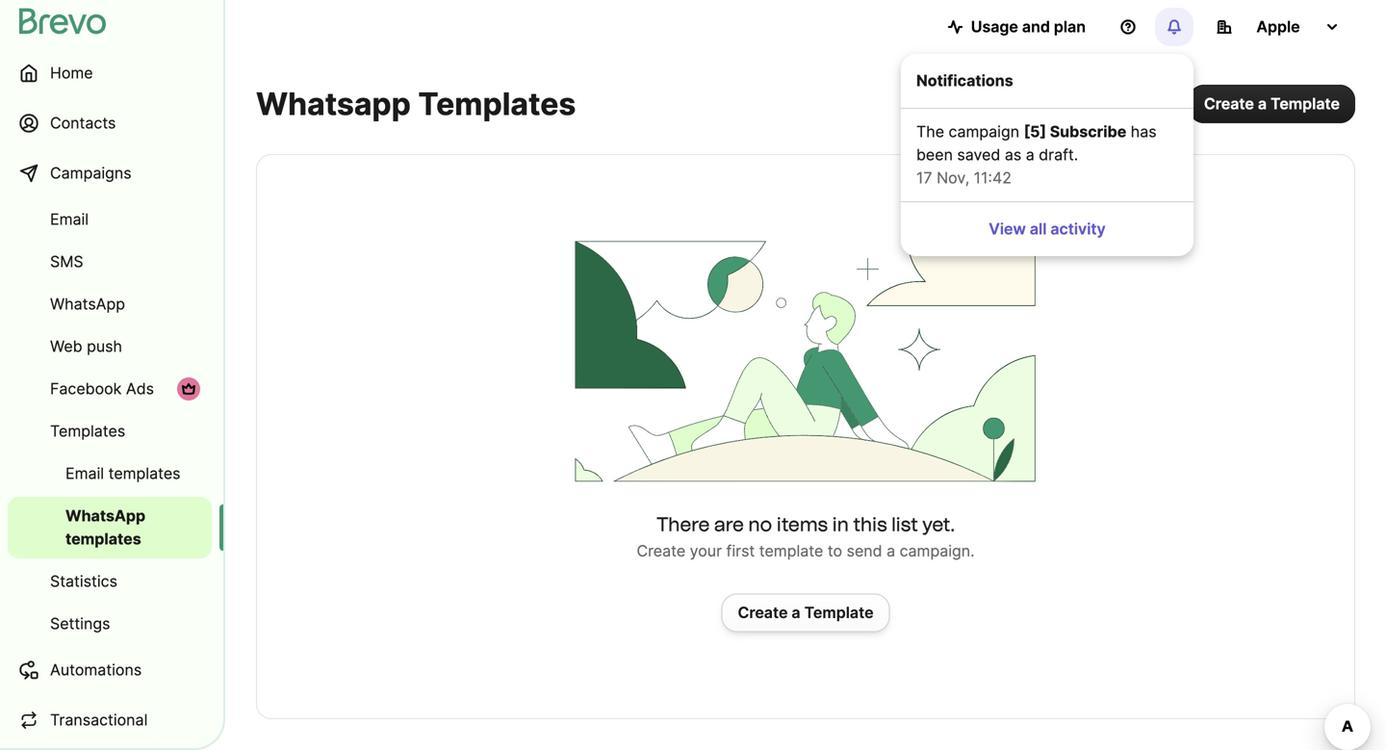 Task type: describe. For each thing, give the bounding box(es) containing it.
list
[[892, 513, 919, 536]]

there are no items in this list yet. create your first template to send a campaign.
[[637, 513, 975, 561]]

are
[[715, 513, 744, 536]]

create a template for the right create a template button
[[1205, 94, 1341, 113]]

create for the right create a template button
[[1205, 94, 1255, 113]]

contacts
[[50, 114, 116, 132]]

notifications
[[917, 71, 1014, 90]]

draft.
[[1039, 145, 1079, 164]]

view all activity
[[989, 220, 1106, 238]]

saved
[[958, 145, 1001, 164]]

the
[[917, 122, 945, 141]]

home
[[50, 64, 93, 82]]

nov,
[[937, 169, 970, 187]]

as
[[1005, 145, 1022, 164]]

web push link
[[8, 327, 212, 366]]

view all activity link
[[909, 210, 1187, 248]]

template for the bottom create a template button
[[805, 603, 874, 622]]

transactional link
[[8, 697, 212, 744]]

automations link
[[8, 647, 212, 693]]

all
[[1030, 220, 1047, 238]]

sms link
[[8, 243, 212, 281]]

campaigns link
[[8, 150, 212, 196]]

create for the bottom create a template button
[[738, 603, 788, 622]]

apple button
[[1202, 8, 1356, 46]]

first
[[727, 542, 755, 561]]

1 horizontal spatial templates
[[418, 85, 576, 122]]

and
[[1023, 17, 1051, 36]]

items
[[777, 513, 828, 536]]

1 vertical spatial create a template button
[[722, 594, 890, 632]]

whatsapp templates link
[[8, 497, 212, 559]]

facebook ads link
[[8, 370, 212, 408]]

in
[[833, 513, 849, 536]]

[5]
[[1024, 122, 1047, 141]]

the campaign [5] subscribe
[[917, 122, 1127, 141]]

usage and plan button
[[933, 8, 1102, 46]]

send
[[847, 542, 883, 561]]

facebook ads
[[50, 379, 154, 398]]

has been saved as a draft. 17 nov, 11:42
[[917, 122, 1157, 187]]

email templates link
[[8, 455, 212, 493]]

usage
[[972, 17, 1019, 36]]

campaigns
[[50, 164, 132, 183]]

activity
[[1051, 220, 1106, 238]]

ads
[[126, 379, 154, 398]]

campaign
[[949, 122, 1020, 141]]

a inside there are no items in this list yet. create your first template to send a campaign.
[[887, 542, 896, 561]]

this
[[854, 513, 888, 536]]

email link
[[8, 200, 212, 239]]

has
[[1132, 122, 1157, 141]]

1 horizontal spatial create a template button
[[1189, 85, 1356, 123]]

view
[[989, 220, 1027, 238]]

campaign.
[[900, 542, 975, 561]]

sms
[[50, 252, 83, 271]]

templates for whatsapp templates
[[65, 530, 141, 549]]

facebook
[[50, 379, 122, 398]]

templates for email templates
[[108, 464, 181, 483]]

email for email
[[50, 210, 89, 229]]

whatsapp templates
[[65, 507, 146, 549]]

apple
[[1257, 17, 1301, 36]]



Task type: vqa. For each thing, say whether or not it's contained in the screenshot.
option
no



Task type: locate. For each thing, give the bounding box(es) containing it.
settings link
[[8, 605, 212, 643]]

a down apple button
[[1259, 94, 1268, 113]]

0 vertical spatial templates
[[108, 464, 181, 483]]

templates
[[108, 464, 181, 483], [65, 530, 141, 549]]

template for the right create a template button
[[1271, 94, 1341, 113]]

create down apple button
[[1205, 94, 1255, 113]]

create
[[1205, 94, 1255, 113], [637, 542, 686, 561], [738, 603, 788, 622]]

usage and plan
[[972, 17, 1086, 36]]

template down apple button
[[1271, 94, 1341, 113]]

0 vertical spatial create
[[1205, 94, 1255, 113]]

17
[[917, 169, 933, 187]]

templates
[[418, 85, 576, 122], [50, 422, 125, 441]]

yet.
[[923, 513, 955, 536]]

0 horizontal spatial template
[[805, 603, 874, 622]]

to
[[828, 542, 843, 561]]

there
[[657, 513, 710, 536]]

a
[[1259, 94, 1268, 113], [1026, 145, 1035, 164], [887, 542, 896, 561], [792, 603, 801, 622]]

0 horizontal spatial create a template button
[[722, 594, 890, 632]]

create a template for the bottom create a template button
[[738, 603, 874, 622]]

create a template down template at the right bottom of the page
[[738, 603, 874, 622]]

push
[[87, 337, 122, 356]]

1 vertical spatial templates
[[50, 422, 125, 441]]

1 vertical spatial templates
[[65, 530, 141, 549]]

whatsapp link
[[8, 285, 212, 324]]

contacts link
[[8, 100, 212, 146]]

1 horizontal spatial template
[[1271, 94, 1341, 113]]

0 horizontal spatial templates
[[50, 422, 125, 441]]

1 horizontal spatial create
[[738, 603, 788, 622]]

a down template at the right bottom of the page
[[792, 603, 801, 622]]

0 vertical spatial create a template
[[1205, 94, 1341, 113]]

create inside there are no items in this list yet. create your first template to send a campaign.
[[637, 542, 686, 561]]

template down to
[[805, 603, 874, 622]]

email down templates link
[[65, 464, 104, 483]]

your
[[690, 542, 722, 561]]

templates link
[[8, 412, 212, 451]]

template
[[760, 542, 824, 561]]

web push
[[50, 337, 122, 356]]

a right send
[[887, 542, 896, 561]]

web
[[50, 337, 82, 356]]

create a template
[[1205, 94, 1341, 113], [738, 603, 874, 622]]

statistics
[[50, 572, 117, 591]]

settings
[[50, 614, 110, 633]]

0 vertical spatial template
[[1271, 94, 1341, 113]]

email templates
[[65, 464, 181, 483]]

whatsapp
[[256, 85, 411, 122]]

1 vertical spatial whatsapp
[[65, 507, 146, 525]]

whatsapp for whatsapp templates
[[65, 507, 146, 525]]

11:42
[[974, 169, 1012, 187]]

email up sms
[[50, 210, 89, 229]]

email
[[50, 210, 89, 229], [65, 464, 104, 483]]

left___rvooi image
[[181, 381, 196, 397]]

a right as
[[1026, 145, 1035, 164]]

subscribe
[[1051, 122, 1127, 141]]

0 vertical spatial create a template button
[[1189, 85, 1356, 123]]

whatsapp for whatsapp
[[50, 295, 125, 314]]

plan
[[1055, 17, 1086, 36]]

whatsapp up web push
[[50, 295, 125, 314]]

a inside has been saved as a draft. 17 nov, 11:42
[[1026, 145, 1035, 164]]

1 vertical spatial create a template
[[738, 603, 874, 622]]

templates up 'statistics' link
[[65, 530, 141, 549]]

home link
[[8, 50, 212, 96]]

0 horizontal spatial create a template
[[738, 603, 874, 622]]

templates inside whatsapp templates
[[65, 530, 141, 549]]

1 vertical spatial email
[[65, 464, 104, 483]]

create a template down apple button
[[1205, 94, 1341, 113]]

0 horizontal spatial create
[[637, 542, 686, 561]]

1 vertical spatial create
[[637, 542, 686, 561]]

whatsapp down email templates link
[[65, 507, 146, 525]]

1 vertical spatial template
[[805, 603, 874, 622]]

0 vertical spatial email
[[50, 210, 89, 229]]

whatsapp inside 'link'
[[65, 507, 146, 525]]

whatsapp
[[50, 295, 125, 314], [65, 507, 146, 525]]

0 vertical spatial whatsapp
[[50, 295, 125, 314]]

statistics link
[[8, 562, 212, 601]]

automations
[[50, 661, 142, 680]]

whatsapp templates
[[256, 85, 576, 122]]

2 horizontal spatial create
[[1205, 94, 1255, 113]]

email for email templates
[[65, 464, 104, 483]]

2 vertical spatial create
[[738, 603, 788, 622]]

create a template button down template at the right bottom of the page
[[722, 594, 890, 632]]

been
[[917, 145, 953, 164]]

create down there
[[637, 542, 686, 561]]

create a template button
[[1189, 85, 1356, 123], [722, 594, 890, 632]]

template
[[1271, 94, 1341, 113], [805, 603, 874, 622]]

create down 'first'
[[738, 603, 788, 622]]

create a template button down apple button
[[1189, 85, 1356, 123]]

0 vertical spatial templates
[[418, 85, 576, 122]]

transactional
[[50, 711, 148, 730]]

no
[[749, 513, 773, 536]]

1 horizontal spatial create a template
[[1205, 94, 1341, 113]]

templates down templates link
[[108, 464, 181, 483]]



